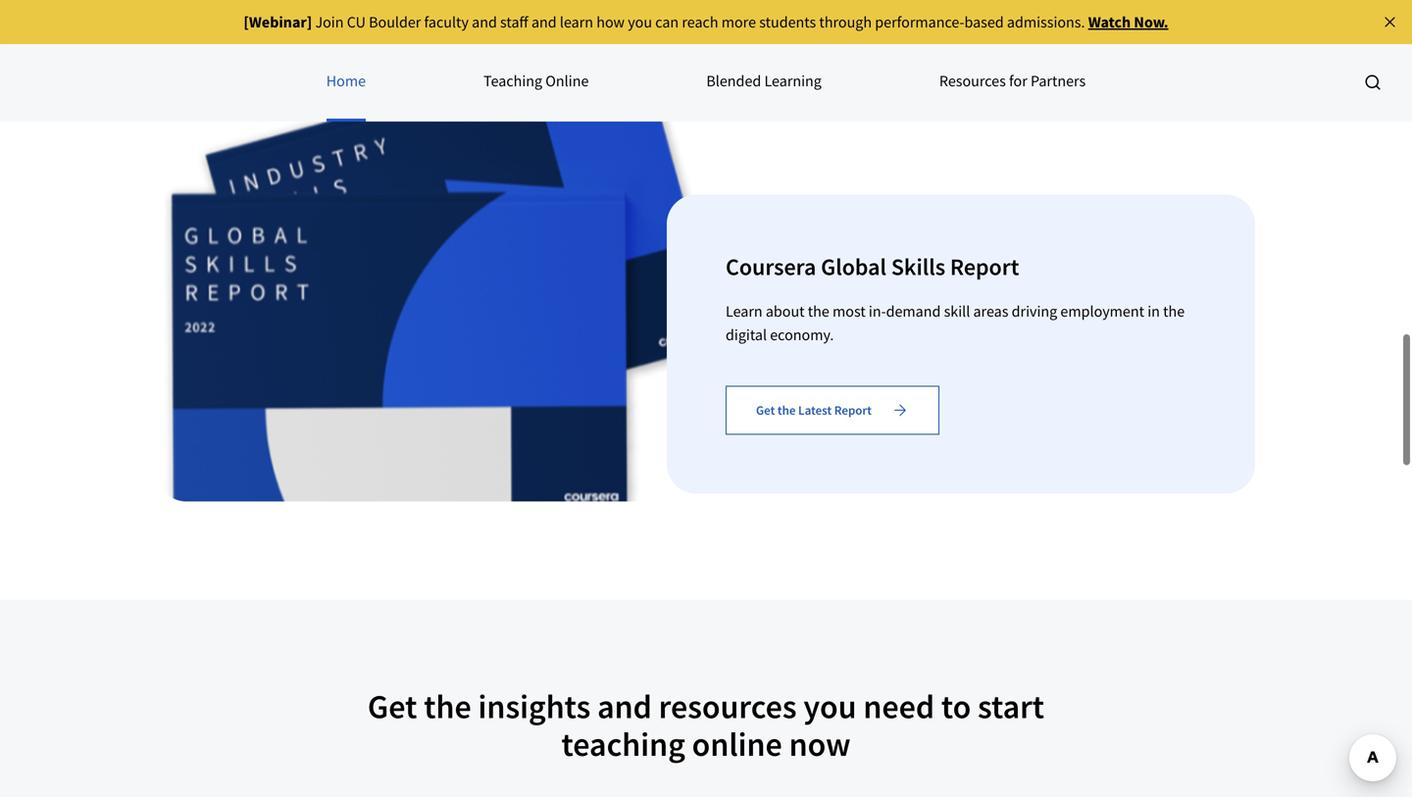 Task type: describe. For each thing, give the bounding box(es) containing it.
blended learning link
[[707, 43, 822, 122]]

economy.
[[770, 325, 834, 345]]

watch now. link
[[1088, 12, 1169, 32]]

digital
[[726, 325, 767, 345]]

partners
[[1031, 71, 1086, 91]]

resources for partners
[[939, 71, 1086, 91]]

learn
[[726, 302, 763, 321]]

blended learning
[[707, 71, 822, 91]]

coursera
[[726, 252, 816, 281]]

skills
[[891, 252, 946, 281]]

cu
[[347, 12, 366, 32]]

teaching
[[484, 71, 542, 91]]

teaching online
[[484, 71, 589, 91]]

for
[[1009, 71, 1028, 91]]

how
[[597, 12, 625, 32]]

report for coursera global skills report
[[950, 252, 1019, 281]]

staff
[[500, 12, 528, 32]]

coursera global skills report
[[726, 252, 1019, 281]]

faculty
[[424, 12, 469, 32]]

now.
[[1134, 12, 1169, 32]]

learn about the most in-demand skill areas driving employment in the digital economy.
[[726, 302, 1185, 345]]

performance-
[[875, 12, 965, 32]]

employment
[[1061, 302, 1145, 321]]

online
[[546, 71, 589, 91]]

home
[[326, 71, 366, 91]]

the right in
[[1163, 302, 1185, 321]]

menu containing home
[[0, 43, 1412, 122]]

insights
[[478, 686, 591, 728]]

through
[[819, 12, 872, 32]]

about
[[766, 302, 805, 321]]

in
[[1148, 302, 1160, 321]]

areas
[[973, 302, 1009, 321]]

resources
[[659, 686, 797, 728]]

get the insights and resources you need to start teaching online now
[[368, 686, 1045, 765]]



Task type: locate. For each thing, give the bounding box(es) containing it.
global
[[821, 252, 887, 281]]

report for get the latest report
[[834, 402, 872, 418]]

the
[[808, 302, 830, 321], [1163, 302, 1185, 321], [778, 402, 796, 418], [424, 686, 471, 728]]

more
[[722, 12, 756, 32]]

need
[[863, 686, 935, 728]]

teaching online link
[[484, 43, 589, 122]]

skill
[[944, 302, 970, 321]]

1 vertical spatial get
[[368, 686, 417, 728]]

0 vertical spatial report
[[950, 252, 1019, 281]]

get inside the get the insights and resources you need to start teaching online now
[[368, 686, 417, 728]]

students
[[759, 12, 816, 32]]

0 horizontal spatial get
[[368, 686, 417, 728]]

1 horizontal spatial report
[[950, 252, 1019, 281]]

join
[[315, 12, 344, 32]]

teaching
[[561, 723, 685, 765]]

0 vertical spatial get
[[756, 402, 775, 418]]

get for get the insights and resources you need to start teaching online now
[[368, 686, 417, 728]]

the left latest
[[778, 402, 796, 418]]

the up economy.
[[808, 302, 830, 321]]

report up areas
[[950, 252, 1019, 281]]

and right staff
[[532, 12, 557, 32]]

0 horizontal spatial report
[[834, 402, 872, 418]]

1 horizontal spatial you
[[804, 686, 857, 728]]

and left staff
[[472, 12, 497, 32]]

can
[[655, 12, 679, 32]]

2 horizontal spatial and
[[597, 686, 652, 728]]

the inside the get the insights and resources you need to start teaching online now
[[424, 686, 471, 728]]

driving
[[1012, 302, 1057, 321]]

you
[[628, 12, 652, 32], [804, 686, 857, 728]]

in-
[[869, 302, 886, 321]]

learning
[[764, 71, 822, 91]]

the left insights
[[424, 686, 471, 728]]

[webinar] join cu boulder faculty and staff and learn how you can reach more students through performance-based admissions. watch now.
[[244, 12, 1169, 32]]

and
[[472, 12, 497, 32], [532, 12, 557, 32], [597, 686, 652, 728]]

online now
[[692, 723, 851, 765]]

get
[[756, 402, 775, 418], [368, 686, 417, 728]]

0 horizontal spatial you
[[628, 12, 652, 32]]

report right latest
[[834, 402, 872, 418]]

boulder
[[369, 12, 421, 32]]

you left can
[[628, 12, 652, 32]]

reach
[[682, 12, 718, 32]]

close banner image
[[1381, 13, 1399, 31]]

1 vertical spatial you
[[804, 686, 857, 728]]

[webinar]
[[244, 12, 312, 32]]

you inside the get the insights and resources you need to start teaching online now
[[804, 686, 857, 728]]

you left need
[[804, 686, 857, 728]]

blended
[[707, 71, 761, 91]]

0 vertical spatial you
[[628, 12, 652, 32]]

and right insights
[[597, 686, 652, 728]]

and inside the get the insights and resources you need to start teaching online now
[[597, 686, 652, 728]]

based
[[965, 12, 1004, 32]]

most
[[833, 302, 866, 321]]

admissions.
[[1007, 12, 1085, 32]]

learn
[[560, 12, 593, 32]]

latest
[[798, 402, 832, 418]]

get the latest report
[[756, 402, 872, 418]]

1 horizontal spatial and
[[532, 12, 557, 32]]

demand
[[886, 302, 941, 321]]

get the latest report link
[[726, 386, 940, 435]]

home link
[[326, 43, 366, 122]]

1 horizontal spatial get
[[756, 402, 775, 418]]

menu
[[0, 43, 1412, 122]]

report
[[950, 252, 1019, 281], [834, 402, 872, 418]]

get for get the latest report
[[756, 402, 775, 418]]

watch
[[1088, 12, 1131, 32]]

start
[[978, 686, 1045, 728]]

1 vertical spatial report
[[834, 402, 872, 418]]

resources for partners link
[[939, 43, 1086, 122]]

to
[[941, 686, 971, 728]]

0 horizontal spatial and
[[472, 12, 497, 32]]

resources
[[939, 71, 1006, 91]]



Task type: vqa. For each thing, say whether or not it's contained in the screenshot.
the [Webinar] Join CU Boulder faculty and staff and learn how you can reach more students through performance-based admissions. Watch Now.
yes



